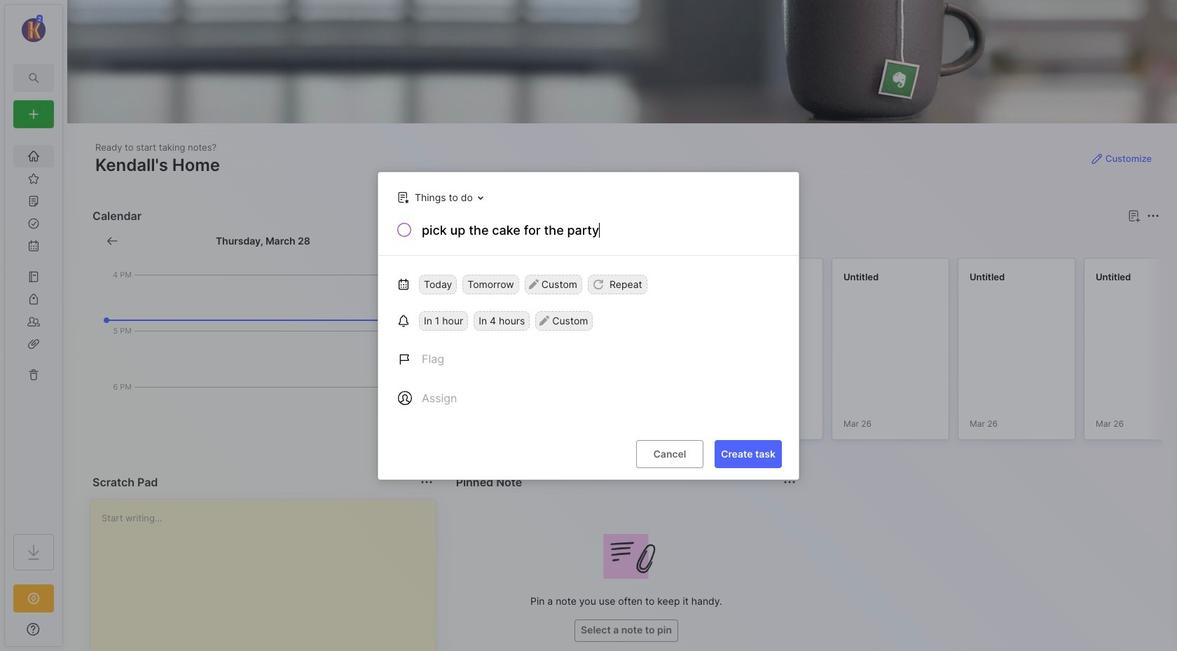 Task type: describe. For each thing, give the bounding box(es) containing it.
main element
[[0, 0, 67, 651]]

1 tab from the left
[[456, 233, 497, 250]]

edit search image
[[25, 69, 42, 86]]

Start writing… text field
[[102, 500, 435, 651]]

upgrade image
[[25, 590, 42, 607]]



Task type: locate. For each thing, give the bounding box(es) containing it.
home image
[[27, 149, 41, 163]]

tree
[[5, 137, 62, 521]]

Go to note or move task field
[[390, 187, 488, 207]]

tab
[[456, 233, 497, 250], [503, 233, 560, 250]]

tab list
[[456, 233, 1158, 250]]

1 horizontal spatial tab
[[503, 233, 560, 250]]

0 horizontal spatial tab
[[456, 233, 497, 250]]

Enter task text field
[[421, 221, 782, 241]]

row group
[[453, 258, 1178, 449]]

2 tab from the left
[[503, 233, 560, 250]]

tree inside main element
[[5, 137, 62, 521]]



Task type: vqa. For each thing, say whether or not it's contained in the screenshot.
tab list on the top of the page
yes



